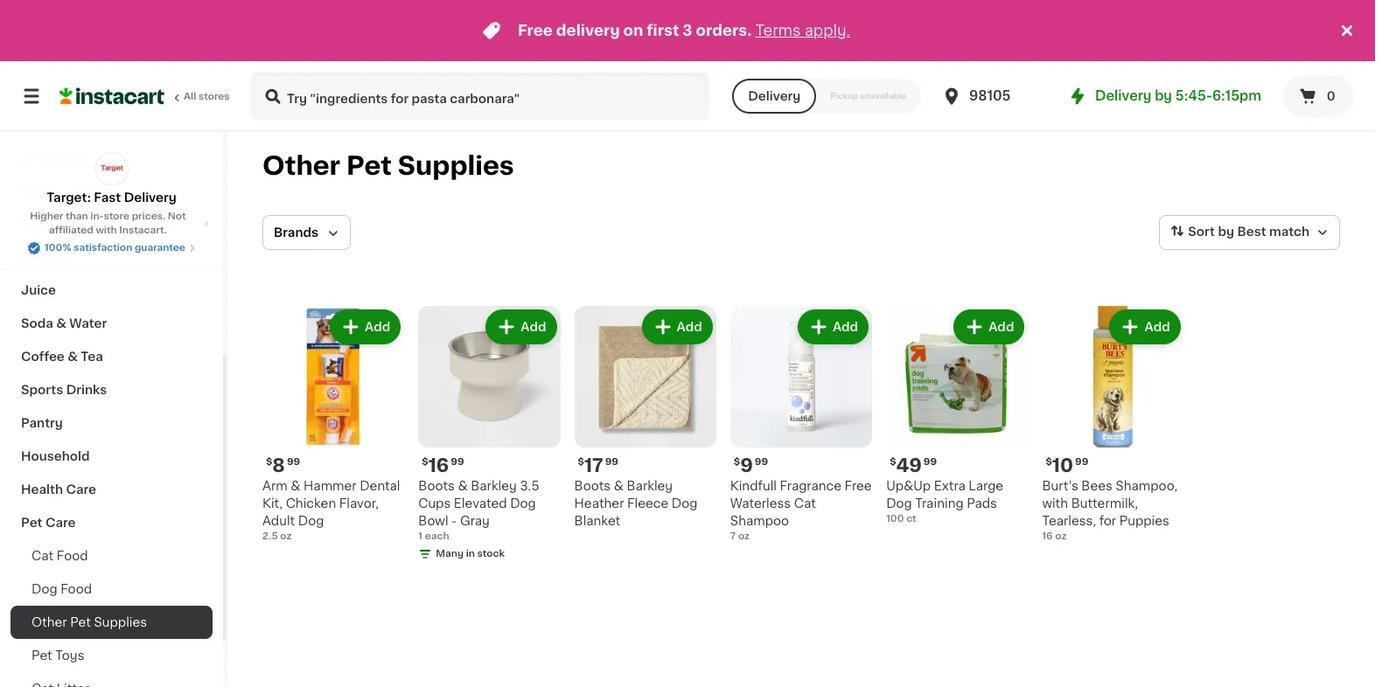 Task type: describe. For each thing, give the bounding box(es) containing it.
large
[[969, 481, 1004, 493]]

kindfull fragrance free waterless cat shampoo 7 oz
[[731, 481, 872, 542]]

boots for boots & barkley heather fleece dog blanket
[[575, 481, 611, 493]]

tearless,
[[1043, 516, 1097, 528]]

sort
[[1189, 226, 1216, 238]]

product group containing 10
[[1043, 306, 1185, 545]]

add for 16
[[521, 321, 547, 333]]

& for meat & seafood
[[56, 118, 67, 130]]

2.5
[[263, 532, 278, 542]]

care for pet care
[[45, 517, 76, 530]]

not
[[168, 212, 186, 221]]

oz inside arm & hammer dental kit, chicken flavor, adult dog 2.5 oz
[[280, 532, 292, 542]]

best match
[[1238, 226, 1310, 238]]

& for arm & hammer dental kit, chicken flavor, adult dog 2.5 oz
[[291, 481, 301, 493]]

health care
[[21, 484, 96, 496]]

pantry link
[[11, 407, 213, 440]]

terms apply. link
[[756, 24, 851, 38]]

kindfull
[[731, 481, 777, 493]]

higher than in-store prices. not affiliated with instacart. link
[[14, 210, 209, 238]]

delivery for delivery
[[749, 90, 801, 102]]

waterless
[[731, 498, 791, 511]]

first
[[647, 24, 680, 38]]

for
[[1100, 516, 1117, 528]]

add button for 49
[[956, 312, 1024, 343]]

puppies
[[1120, 516, 1170, 528]]

sports drinks link
[[11, 374, 213, 407]]

$ for 10
[[1046, 458, 1053, 468]]

kit,
[[263, 498, 283, 511]]

add for 8
[[365, 321, 391, 333]]

bowl
[[419, 516, 449, 528]]

heather
[[575, 498, 624, 511]]

cheese link
[[11, 241, 213, 274]]

dog food
[[32, 584, 92, 596]]

bakery
[[21, 218, 65, 230]]

$ 9 99
[[734, 457, 769, 476]]

dog down cat food on the bottom left of the page
[[32, 584, 57, 596]]

free delivery on first 3 orders. terms apply.
[[518, 24, 851, 38]]

dog inside boots & barkley 3.5 cups elevated dog bowl - gray 1 each
[[510, 498, 536, 511]]

oz inside "kindfull fragrance free waterless cat shampoo 7 oz"
[[739, 532, 750, 542]]

fragrance
[[780, 481, 842, 493]]

$ 10 99
[[1046, 457, 1089, 476]]

store
[[104, 212, 130, 221]]

0 horizontal spatial cat
[[32, 551, 54, 563]]

apply.
[[805, 24, 851, 38]]

& for boots & barkley heather fleece dog blanket
[[614, 481, 624, 493]]

care for health care
[[66, 484, 96, 496]]

9
[[741, 457, 753, 476]]

all stores
[[184, 92, 230, 102]]

juice link
[[11, 274, 213, 307]]

other inside other pet supplies link
[[32, 617, 67, 629]]

buttermilk,
[[1072, 498, 1139, 511]]

0
[[1328, 90, 1336, 102]]

100% satisfaction guarantee button
[[27, 238, 196, 256]]

free inside 'limited time offer' 'region'
[[518, 24, 553, 38]]

$ for 16
[[422, 458, 429, 468]]

terms
[[756, 24, 801, 38]]

delivery
[[557, 24, 620, 38]]

meat
[[21, 118, 53, 130]]

brands button
[[263, 215, 351, 250]]

hammer
[[304, 481, 357, 493]]

affiliated
[[49, 226, 93, 235]]

dog inside boots & barkley heather fleece dog blanket
[[672, 498, 698, 511]]

shampoo,
[[1116, 481, 1178, 493]]

dog food link
[[11, 573, 213, 607]]

higher
[[30, 212, 63, 221]]

-
[[452, 516, 457, 528]]

delivery by 5:45-6:15pm
[[1096, 89, 1262, 102]]

delivery by 5:45-6:15pm link
[[1068, 86, 1262, 107]]

7
[[731, 532, 736, 542]]

100%
[[45, 243, 71, 253]]

health care link
[[11, 474, 213, 507]]

8
[[273, 457, 285, 476]]

fast
[[94, 192, 121, 204]]

$ 16 99
[[422, 457, 464, 476]]

99 for 9
[[755, 458, 769, 468]]

adult
[[263, 516, 295, 528]]

$ for 9
[[734, 458, 741, 468]]

with inside "burt's bees shampoo, with buttermilk, tearless, for puppies 16 oz"
[[1043, 498, 1069, 511]]

satisfaction
[[74, 243, 132, 253]]

$ for 49
[[890, 458, 897, 468]]

stock
[[478, 550, 505, 560]]

chicken
[[286, 498, 336, 511]]

coffee & tea
[[21, 351, 103, 363]]

drinks
[[66, 384, 107, 397]]

dog inside up&up extra large dog training pads 100 ct
[[887, 498, 913, 511]]

100
[[887, 515, 905, 525]]

& for soda & water
[[56, 318, 66, 330]]

barkley for elevated
[[471, 481, 517, 493]]

food for cat food
[[57, 551, 88, 563]]

3.5
[[520, 481, 540, 493]]

best
[[1238, 226, 1267, 238]]

meat & seafood
[[21, 118, 123, 130]]

cat inside "kindfull fragrance free waterless cat shampoo 7 oz"
[[795, 498, 817, 511]]

limited time offer region
[[0, 0, 1337, 61]]

pet toys link
[[11, 640, 213, 673]]

all stores link
[[60, 72, 231, 121]]

0 vertical spatial other
[[263, 153, 341, 179]]

pantry
[[21, 418, 63, 430]]

pet care
[[21, 517, 76, 530]]

0 vertical spatial other pet supplies
[[263, 153, 514, 179]]

pads
[[967, 498, 998, 511]]

training
[[916, 498, 964, 511]]

Best match Sort by field
[[1160, 215, 1341, 250]]

1 vertical spatial other pet supplies
[[32, 617, 147, 629]]

boots & barkley 3.5 cups elevated dog bowl - gray 1 each
[[419, 481, 540, 542]]

elevated
[[454, 498, 507, 511]]

arm & hammer dental kit, chicken flavor, adult dog 2.5 oz
[[263, 481, 400, 542]]

delivery for delivery by 5:45-6:15pm
[[1096, 89, 1152, 102]]

17
[[585, 457, 604, 476]]



Task type: locate. For each thing, give the bounding box(es) containing it.
free right the fragrance
[[845, 481, 872, 493]]

add for 9
[[833, 321, 859, 333]]

boots for boots & barkley 3.5 cups elevated dog bowl - gray 1 each
[[419, 481, 455, 493]]

$ up cups
[[422, 458, 429, 468]]

99 for 10
[[1076, 458, 1089, 468]]

juice
[[21, 284, 56, 297]]

1 vertical spatial by
[[1219, 226, 1235, 238]]

16 down the "tearless,"
[[1043, 532, 1054, 542]]

0 vertical spatial with
[[96, 226, 117, 235]]

arm
[[263, 481, 288, 493]]

2 horizontal spatial oz
[[1056, 532, 1067, 542]]

cat food link
[[11, 540, 213, 573]]

add for 17
[[677, 321, 703, 333]]

$ inside $ 8 99
[[266, 458, 273, 468]]

care right health
[[66, 484, 96, 496]]

by inside field
[[1219, 226, 1235, 238]]

2 99 from the left
[[451, 458, 464, 468]]

delivery button
[[733, 79, 817, 114]]

1
[[419, 532, 423, 542]]

1 product group from the left
[[263, 306, 405, 545]]

frozen foods link
[[11, 174, 213, 207]]

1 barkley from the left
[[471, 481, 517, 493]]

1 horizontal spatial delivery
[[749, 90, 801, 102]]

99 right 8
[[287, 458, 300, 468]]

frozen
[[21, 185, 64, 197]]

6 product group from the left
[[1043, 306, 1185, 545]]

in
[[466, 550, 475, 560]]

2 oz from the left
[[1056, 532, 1067, 542]]

99 for 16
[[451, 458, 464, 468]]

1 vertical spatial supplies
[[94, 617, 147, 629]]

product group containing 17
[[575, 306, 717, 531]]

1 horizontal spatial other pet supplies
[[263, 153, 514, 179]]

tea
[[81, 351, 103, 363]]

98105
[[970, 89, 1011, 102]]

0 horizontal spatial supplies
[[94, 617, 147, 629]]

99 right 49
[[924, 458, 938, 468]]

soda
[[21, 318, 53, 330]]

5 $ from the left
[[1046, 458, 1053, 468]]

49
[[897, 457, 922, 476]]

add button for 10
[[1112, 312, 1180, 343]]

99 for 49
[[924, 458, 938, 468]]

instacart logo image
[[60, 86, 165, 107]]

by right sort
[[1219, 226, 1235, 238]]

98105 button
[[942, 72, 1047, 121]]

None search field
[[250, 72, 710, 121]]

blanket
[[575, 516, 621, 528]]

coffee
[[21, 351, 65, 363]]

& up elevated
[[458, 481, 468, 493]]

1 vertical spatial with
[[1043, 498, 1069, 511]]

$
[[266, 458, 273, 468], [422, 458, 429, 468], [578, 458, 585, 468], [890, 458, 897, 468], [1046, 458, 1053, 468], [734, 458, 741, 468]]

0 vertical spatial cat
[[795, 498, 817, 511]]

1 vertical spatial other
[[32, 617, 67, 629]]

1 vertical spatial 16
[[1043, 532, 1054, 542]]

toys
[[55, 650, 84, 663]]

cat down pet care
[[32, 551, 54, 563]]

dog
[[510, 498, 536, 511], [672, 498, 698, 511], [887, 498, 913, 511], [298, 516, 324, 528], [32, 584, 57, 596]]

0 vertical spatial supplies
[[398, 153, 514, 179]]

0 horizontal spatial boots
[[419, 481, 455, 493]]

0 horizontal spatial 16
[[429, 457, 449, 476]]

2 add from the left
[[521, 321, 547, 333]]

soda & water
[[21, 318, 107, 330]]

0 horizontal spatial other pet supplies
[[32, 617, 147, 629]]

oz down the "tearless,"
[[1056, 532, 1067, 542]]

2 horizontal spatial delivery
[[1096, 89, 1152, 102]]

sports
[[21, 384, 63, 397]]

99 inside $ 10 99
[[1076, 458, 1089, 468]]

0 horizontal spatial delivery
[[124, 192, 177, 204]]

0 vertical spatial care
[[66, 484, 96, 496]]

ct
[[907, 515, 917, 525]]

3
[[683, 24, 693, 38]]

fleece
[[628, 498, 669, 511]]

99 inside $ 17 99
[[605, 458, 619, 468]]

by left '5:45-'
[[1156, 89, 1173, 102]]

with down in-
[[96, 226, 117, 235]]

boots up cups
[[419, 481, 455, 493]]

3 add from the left
[[677, 321, 703, 333]]

3 oz from the left
[[739, 532, 750, 542]]

product group containing 16
[[419, 306, 561, 566]]

cat down the fragrance
[[795, 498, 817, 511]]

boots inside boots & barkley 3.5 cups elevated dog bowl - gray 1 each
[[419, 481, 455, 493]]

oz right 2.5
[[280, 532, 292, 542]]

0 horizontal spatial with
[[96, 226, 117, 235]]

service type group
[[733, 79, 921, 114]]

4 $ from the left
[[890, 458, 897, 468]]

add button
[[332, 312, 399, 343], [488, 312, 555, 343], [644, 312, 711, 343], [800, 312, 868, 343], [956, 312, 1024, 343], [1112, 312, 1180, 343]]

1 99 from the left
[[287, 458, 300, 468]]

16 up cups
[[429, 457, 449, 476]]

barkley up the fleece
[[627, 481, 673, 493]]

1 vertical spatial cat
[[32, 551, 54, 563]]

in-
[[90, 212, 104, 221]]

care up cat food on the bottom left of the page
[[45, 517, 76, 530]]

care
[[66, 484, 96, 496], [45, 517, 76, 530]]

0 vertical spatial free
[[518, 24, 553, 38]]

1 vertical spatial food
[[61, 584, 92, 596]]

6:15pm
[[1213, 89, 1262, 102]]

food down cat food on the bottom left of the page
[[61, 584, 92, 596]]

barkley up elevated
[[471, 481, 517, 493]]

target: fast delivery
[[47, 192, 177, 204]]

delivery left '5:45-'
[[1096, 89, 1152, 102]]

0 vertical spatial 16
[[429, 457, 449, 476]]

by
[[1156, 89, 1173, 102], [1219, 226, 1235, 238]]

dog down chicken at bottom
[[298, 516, 324, 528]]

other up "pet toys" in the left bottom of the page
[[32, 617, 67, 629]]

$ inside $ 49 99
[[890, 458, 897, 468]]

instacart.
[[119, 226, 167, 235]]

$ inside $ 10 99
[[1046, 458, 1053, 468]]

2 boots from the left
[[575, 481, 611, 493]]

& for boots & barkley 3.5 cups elevated dog bowl - gray 1 each
[[458, 481, 468, 493]]

5 product group from the left
[[887, 306, 1029, 527]]

2 barkley from the left
[[627, 481, 673, 493]]

5 99 from the left
[[1076, 458, 1089, 468]]

1 boots from the left
[[419, 481, 455, 493]]

many in stock
[[436, 550, 505, 560]]

delivery inside button
[[749, 90, 801, 102]]

2 product group from the left
[[419, 306, 561, 566]]

0 horizontal spatial oz
[[280, 532, 292, 542]]

3 add button from the left
[[644, 312, 711, 343]]

$ for 8
[[266, 458, 273, 468]]

& for coffee & tea
[[68, 351, 78, 363]]

$ up arm
[[266, 458, 273, 468]]

pet care link
[[11, 507, 213, 540]]

free inside "kindfull fragrance free waterless cat shampoo 7 oz"
[[845, 481, 872, 493]]

oz inside "burt's bees shampoo, with buttermilk, tearless, for puppies 16 oz"
[[1056, 532, 1067, 542]]

0 horizontal spatial barkley
[[471, 481, 517, 493]]

by for sort
[[1219, 226, 1235, 238]]

0 horizontal spatial free
[[518, 24, 553, 38]]

other
[[263, 153, 341, 179], [32, 617, 67, 629]]

6 99 from the left
[[755, 458, 769, 468]]

with
[[96, 226, 117, 235], [1043, 498, 1069, 511]]

$ up burt's
[[1046, 458, 1053, 468]]

dog up 100
[[887, 498, 913, 511]]

& right soda
[[56, 318, 66, 330]]

1 add from the left
[[365, 321, 391, 333]]

1 add button from the left
[[332, 312, 399, 343]]

4 product group from the left
[[731, 306, 873, 545]]

pet toys
[[32, 650, 84, 663]]

$ inside $ 9 99
[[734, 458, 741, 468]]

add button for 16
[[488, 312, 555, 343]]

barkley inside boots & barkley heather fleece dog blanket
[[627, 481, 673, 493]]

burt's
[[1043, 481, 1079, 493]]

orders.
[[696, 24, 752, 38]]

seafood
[[70, 118, 123, 130]]

add for 10
[[1145, 321, 1171, 333]]

0 vertical spatial food
[[57, 551, 88, 563]]

barkley inside boots & barkley 3.5 cups elevated dog bowl - gray 1 each
[[471, 481, 517, 493]]

health
[[21, 484, 63, 496]]

0 horizontal spatial other
[[32, 617, 67, 629]]

food up dog food
[[57, 551, 88, 563]]

by for delivery
[[1156, 89, 1173, 102]]

2 $ from the left
[[422, 458, 429, 468]]

free left delivery
[[518, 24, 553, 38]]

with inside higher than in-store prices. not affiliated with instacart.
[[96, 226, 117, 235]]

higher than in-store prices. not affiliated with instacart.
[[30, 212, 186, 235]]

99 right 17
[[605, 458, 619, 468]]

1 horizontal spatial barkley
[[627, 481, 673, 493]]

& inside boots & barkley 3.5 cups elevated dog bowl - gray 1 each
[[458, 481, 468, 493]]

pet
[[347, 153, 392, 179], [21, 517, 42, 530], [70, 617, 91, 629], [32, 650, 52, 663]]

oz right 7
[[739, 532, 750, 542]]

target:
[[47, 192, 91, 204]]

food for dog food
[[61, 584, 92, 596]]

many
[[436, 550, 464, 560]]

1 horizontal spatial free
[[845, 481, 872, 493]]

oz
[[280, 532, 292, 542], [1056, 532, 1067, 542], [739, 532, 750, 542]]

1 vertical spatial free
[[845, 481, 872, 493]]

99 up cups
[[451, 458, 464, 468]]

& inside arm & hammer dental kit, chicken flavor, adult dog 2.5 oz
[[291, 481, 301, 493]]

product group containing 8
[[263, 306, 405, 545]]

brands
[[274, 227, 319, 239]]

add button for 17
[[644, 312, 711, 343]]

add button for 9
[[800, 312, 868, 343]]

5 add button from the left
[[956, 312, 1024, 343]]

1 horizontal spatial boots
[[575, 481, 611, 493]]

0 button
[[1283, 75, 1355, 117]]

1 horizontal spatial cat
[[795, 498, 817, 511]]

other up brands dropdown button
[[263, 153, 341, 179]]

1 oz from the left
[[280, 532, 292, 542]]

gray
[[460, 516, 490, 528]]

all
[[184, 92, 196, 102]]

1 horizontal spatial by
[[1219, 226, 1235, 238]]

boots inside boots & barkley heather fleece dog blanket
[[575, 481, 611, 493]]

99 inside $ 16 99
[[451, 458, 464, 468]]

3 product group from the left
[[575, 306, 717, 531]]

6 add button from the left
[[1112, 312, 1180, 343]]

$ up heather
[[578, 458, 585, 468]]

add for 49
[[989, 321, 1015, 333]]

household link
[[11, 440, 213, 474]]

1 horizontal spatial other
[[263, 153, 341, 179]]

dog right the fleece
[[672, 498, 698, 511]]

1 horizontal spatial 16
[[1043, 532, 1054, 542]]

0 vertical spatial by
[[1156, 89, 1173, 102]]

1 horizontal spatial supplies
[[398, 153, 514, 179]]

3 $ from the left
[[578, 458, 585, 468]]

99 inside $ 9 99
[[755, 458, 769, 468]]

Search field
[[252, 74, 708, 119]]

6 $ from the left
[[734, 458, 741, 468]]

3 99 from the left
[[605, 458, 619, 468]]

$ up kindfull
[[734, 458, 741, 468]]

1 vertical spatial care
[[45, 517, 76, 530]]

$ 49 99
[[890, 457, 938, 476]]

99 for 17
[[605, 458, 619, 468]]

4 99 from the left
[[924, 458, 938, 468]]

& right arm
[[291, 481, 301, 493]]

household
[[21, 451, 90, 463]]

up&up extra large dog training pads 100 ct
[[887, 481, 1004, 525]]

boots & barkley heather fleece dog blanket
[[575, 481, 698, 528]]

care inside 'link'
[[45, 517, 76, 530]]

$ inside $ 16 99
[[422, 458, 429, 468]]

add button for 8
[[332, 312, 399, 343]]

delivery down terms
[[749, 90, 801, 102]]

0 horizontal spatial by
[[1156, 89, 1173, 102]]

shampoo
[[731, 516, 790, 528]]

product group containing 49
[[887, 306, 1029, 527]]

barkley for dog
[[627, 481, 673, 493]]

1 horizontal spatial oz
[[739, 532, 750, 542]]

burt's bees shampoo, with buttermilk, tearless, for puppies 16 oz
[[1043, 481, 1178, 542]]

dog down the 3.5
[[510, 498, 536, 511]]

99 for 8
[[287, 458, 300, 468]]

$ 17 99
[[578, 457, 619, 476]]

99 inside $ 8 99
[[287, 458, 300, 468]]

boots up heather
[[575, 481, 611, 493]]

5:45-
[[1176, 89, 1213, 102]]

stores
[[199, 92, 230, 102]]

6 add from the left
[[1145, 321, 1171, 333]]

target: fast delivery logo image
[[95, 152, 128, 186]]

soda & water link
[[11, 307, 213, 340]]

1 horizontal spatial with
[[1043, 498, 1069, 511]]

16 inside "burt's bees shampoo, with buttermilk, tearless, for puppies 16 oz"
[[1043, 532, 1054, 542]]

2 add button from the left
[[488, 312, 555, 343]]

coffee & tea link
[[11, 340, 213, 374]]

cups
[[419, 498, 451, 511]]

5 add from the left
[[989, 321, 1015, 333]]

& inside boots & barkley heather fleece dog blanket
[[614, 481, 624, 493]]

$ for 17
[[578, 458, 585, 468]]

on
[[624, 24, 644, 38]]

product group containing 9
[[731, 306, 873, 545]]

$ inside $ 17 99
[[578, 458, 585, 468]]

4 add from the left
[[833, 321, 859, 333]]

other pet supplies link
[[11, 607, 213, 640]]

water
[[69, 318, 107, 330]]

& up heather
[[614, 481, 624, 493]]

free
[[518, 24, 553, 38], [845, 481, 872, 493]]

99 right 10
[[1076, 458, 1089, 468]]

99 right 9
[[755, 458, 769, 468]]

foods
[[67, 185, 106, 197]]

supplies down dog food link in the left bottom of the page
[[94, 617, 147, 629]]

& right "meat" on the left of the page
[[56, 118, 67, 130]]

delivery up prices.
[[124, 192, 177, 204]]

1 $ from the left
[[266, 458, 273, 468]]

cream
[[43, 151, 86, 164]]

pet inside 'link'
[[21, 517, 42, 530]]

& left tea
[[68, 351, 78, 363]]

product group
[[263, 306, 405, 545], [419, 306, 561, 566], [575, 306, 717, 531], [731, 306, 873, 545], [887, 306, 1029, 527], [1043, 306, 1185, 545]]

dog inside arm & hammer dental kit, chicken flavor, adult dog 2.5 oz
[[298, 516, 324, 528]]

frozen foods
[[21, 185, 106, 197]]

supplies
[[398, 153, 514, 179], [94, 617, 147, 629]]

4 add button from the left
[[800, 312, 868, 343]]

supplies down 'search' field
[[398, 153, 514, 179]]

bees
[[1082, 481, 1113, 493]]

ice cream
[[21, 151, 86, 164]]

food
[[57, 551, 88, 563], [61, 584, 92, 596]]

with down burt's
[[1043, 498, 1069, 511]]

$ up up&up
[[890, 458, 897, 468]]

99 inside $ 49 99
[[924, 458, 938, 468]]



Task type: vqa. For each thing, say whether or not it's contained in the screenshot.
'by' to the top
yes



